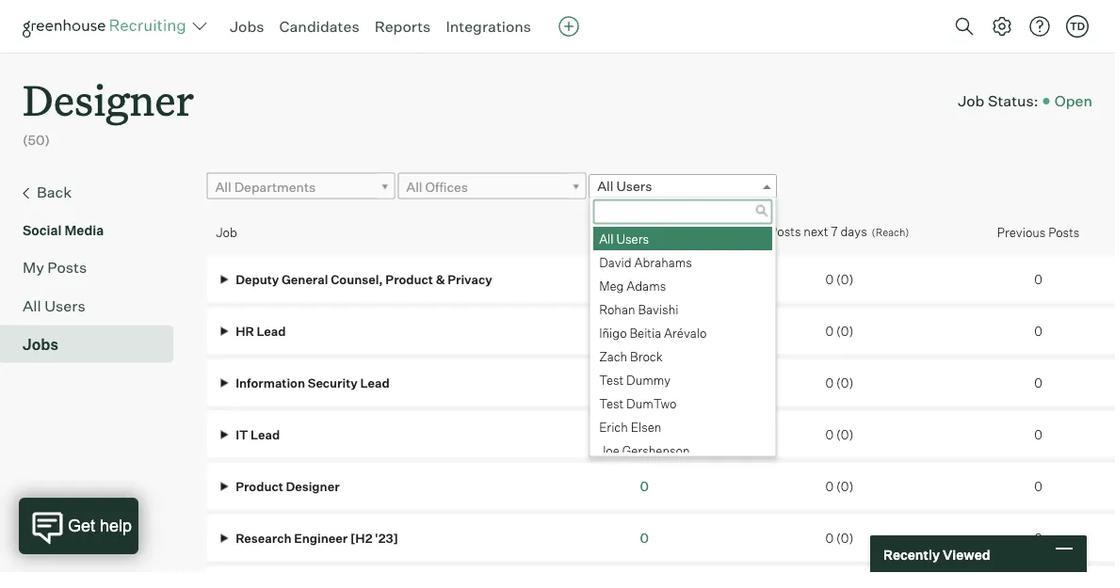 Task type: describe. For each thing, give the bounding box(es) containing it.
counsel,
[[331, 272, 383, 287]]

posts next 7 days (reach)
[[770, 224, 909, 239]]

brock
[[630, 349, 663, 364]]

&
[[436, 272, 445, 287]]

0 link for product designer
[[640, 478, 649, 495]]

0 horizontal spatial product
[[236, 479, 283, 494]]

hr
[[236, 323, 254, 339]]

search image
[[953, 15, 976, 38]]

previous posts
[[997, 225, 1080, 240]]

dummy
[[626, 373, 671, 388]]

0 (0) for information security lead
[[825, 375, 854, 390]]

0 (0) for product designer
[[825, 479, 854, 494]]

posts for previous posts
[[1048, 225, 1080, 240]]

social media
[[23, 222, 104, 238]]

general
[[281, 272, 328, 287]]

0 (0) for research engineer [h2 '23]
[[825, 531, 854, 546]]

viewed
[[943, 546, 990, 563]]

status:
[[988, 91, 1038, 110]]

1 test from the top
[[599, 373, 624, 388]]

job status:
[[958, 91, 1038, 110]]

reports
[[374, 17, 431, 36]]

1 horizontal spatial posts
[[770, 224, 801, 239]]

david
[[599, 255, 632, 270]]

0 (0) for deputy general counsel, product & privacy
[[825, 272, 854, 287]]

configure image
[[991, 15, 1013, 38]]

back link
[[23, 181, 166, 205]]

security
[[308, 375, 358, 390]]

it lead
[[233, 427, 280, 442]]

days
[[840, 224, 867, 239]]

all users for the bottommost all users link
[[23, 296, 85, 315]]

all offices link
[[398, 173, 586, 200]]

(0) for product designer
[[836, 479, 854, 494]]

1 horizontal spatial jobs
[[230, 17, 264, 36]]

elsen
[[631, 420, 661, 435]]

0 (0) for it lead
[[825, 427, 854, 442]]

0 horizontal spatial jobs
[[23, 335, 58, 354]]

2 test from the top
[[599, 396, 624, 411]]

joe
[[599, 443, 620, 458]]

departments
[[234, 179, 316, 195]]

0 link for deputy general counsel, product & privacy
[[640, 271, 649, 287]]

information security lead
[[233, 375, 390, 390]]

all departments link
[[207, 173, 395, 200]]

(0) for research engineer [h2 '23]
[[836, 531, 854, 546]]

all left 'offices'
[[406, 179, 422, 195]]

adams
[[627, 278, 666, 294]]

'23]
[[375, 531, 398, 546]]

1 vertical spatial lead
[[360, 375, 390, 390]]

next
[[804, 224, 828, 239]]

meg
[[599, 278, 624, 294]]

recently
[[883, 546, 940, 563]]

bavishi
[[638, 302, 679, 317]]

product designer
[[233, 479, 340, 494]]

all users david abrahams meg adams rohan bavishi iñigo beitia arévalo zach brock test dummy test dumtwo erich elsen joe gershenson
[[599, 231, 707, 458]]

reports link
[[374, 17, 431, 36]]

media
[[64, 222, 104, 238]]

candidates
[[279, 17, 359, 36]]

all down my
[[23, 296, 41, 315]]

all left departments
[[215, 179, 231, 195]]

privacy
[[448, 272, 492, 287]]



Task type: locate. For each thing, give the bounding box(es) containing it.
0 vertical spatial test
[[599, 373, 624, 388]]

(0) for hr lead
[[836, 323, 854, 339]]

test up erich
[[599, 396, 624, 411]]

3 (0) from the top
[[836, 375, 854, 390]]

2 horizontal spatial posts
[[1048, 225, 1080, 240]]

1 horizontal spatial jobs link
[[230, 17, 264, 36]]

(0) for deputy general counsel, product & privacy
[[836, 272, 854, 287]]

(0) for it lead
[[836, 427, 854, 442]]

1 horizontal spatial product
[[386, 272, 433, 287]]

job for job
[[216, 225, 237, 240]]

users inside "all users david abrahams meg adams rohan bavishi iñigo beitia arévalo zach brock test dummy test dumtwo erich elsen joe gershenson"
[[616, 231, 649, 246]]

1 vertical spatial jobs link
[[23, 333, 166, 356]]

iñigo
[[599, 326, 627, 341]]

2 0 (0) from the top
[[825, 323, 854, 339]]

4 0 (0) from the top
[[825, 427, 854, 442]]

1 0 (0) from the top
[[825, 272, 854, 287]]

job left status:
[[958, 91, 985, 110]]

None text field
[[593, 200, 772, 224]]

lead right security
[[360, 375, 390, 390]]

0 (0)
[[825, 272, 854, 287], [825, 323, 854, 339], [825, 375, 854, 390], [825, 427, 854, 442], [825, 479, 854, 494], [825, 531, 854, 546]]

designer up research engineer [h2 '23]
[[286, 479, 340, 494]]

all users link down my posts link
[[23, 294, 166, 317]]

1 vertical spatial all users link
[[23, 294, 166, 317]]

hr lead
[[233, 323, 286, 339]]

[h2
[[350, 531, 372, 546]]

it
[[236, 427, 248, 442]]

lead for hr lead
[[257, 323, 286, 339]]

my posts link
[[23, 256, 166, 278]]

research
[[236, 531, 291, 546]]

posts left next
[[770, 224, 801, 239]]

dumtwo
[[626, 396, 677, 411]]

1 vertical spatial designer
[[286, 479, 340, 494]]

jobs left candidates link
[[230, 17, 264, 36]]

posting
[[641, 225, 683, 240]]

0 vertical spatial job
[[958, 91, 985, 110]]

users
[[616, 178, 652, 195], [605, 225, 638, 240], [616, 231, 649, 246], [44, 296, 85, 315]]

previous
[[997, 225, 1046, 240]]

1 vertical spatial all users
[[23, 296, 85, 315]]

candidates link
[[279, 17, 359, 36]]

all users up users posting
[[597, 178, 652, 195]]

1 0 link from the top
[[640, 271, 649, 287]]

(0)
[[836, 272, 854, 287], [836, 323, 854, 339], [836, 375, 854, 390], [836, 427, 854, 442], [836, 479, 854, 494], [836, 531, 854, 546]]

0 horizontal spatial all users
[[23, 296, 85, 315]]

beitia
[[630, 326, 661, 341]]

my
[[23, 258, 44, 277]]

1 horizontal spatial all users link
[[589, 174, 777, 198]]

2 vertical spatial lead
[[251, 427, 280, 442]]

3 0 (0) from the top
[[825, 375, 854, 390]]

all inside "all users david abrahams meg adams rohan bavishi iñigo beitia arévalo zach brock test dummy test dumtwo erich elsen joe gershenson"
[[599, 231, 614, 246]]

recently viewed
[[883, 546, 990, 563]]

all users
[[597, 178, 652, 195], [23, 296, 85, 315]]

job up deputy
[[216, 225, 237, 240]]

jobs link
[[230, 17, 264, 36], [23, 333, 166, 356]]

designer (50)
[[23, 72, 194, 149]]

1 horizontal spatial designer
[[286, 479, 340, 494]]

0 link for research engineer [h2 '23]
[[640, 530, 649, 546]]

lead right it at the bottom left
[[251, 427, 280, 442]]

all users for the rightmost all users link
[[597, 178, 652, 195]]

0 link for hr lead
[[640, 323, 649, 339]]

0 (0) for hr lead
[[825, 323, 854, 339]]

0 horizontal spatial job
[[216, 225, 237, 240]]

abrahams
[[634, 255, 692, 270]]

5 (0) from the top
[[836, 479, 854, 494]]

test down zach
[[599, 373, 624, 388]]

all users link
[[589, 174, 777, 198], [23, 294, 166, 317]]

product
[[386, 272, 433, 287], [236, 479, 283, 494]]

all users link up posting
[[589, 174, 777, 198]]

td
[[1070, 20, 1085, 32]]

0 horizontal spatial posts
[[47, 258, 87, 277]]

information
[[236, 375, 305, 390]]

designer down 'greenhouse recruiting' image
[[23, 72, 194, 127]]

7
[[831, 224, 838, 239]]

posts right previous
[[1048, 225, 1080, 240]]

1 vertical spatial job
[[216, 225, 237, 240]]

research engineer [h2 '23]
[[233, 531, 398, 546]]

offices
[[425, 179, 468, 195]]

0 vertical spatial all users
[[597, 178, 652, 195]]

0 horizontal spatial all users link
[[23, 294, 166, 317]]

td button
[[1062, 11, 1092, 41]]

0 vertical spatial jobs
[[230, 17, 264, 36]]

1 vertical spatial product
[[236, 479, 283, 494]]

all up users posting
[[597, 178, 613, 195]]

0 vertical spatial lead
[[257, 323, 286, 339]]

deputy
[[236, 272, 279, 287]]

5 0 link from the top
[[640, 478, 649, 495]]

0 horizontal spatial designer
[[23, 72, 194, 127]]

1 horizontal spatial job
[[958, 91, 985, 110]]

job
[[958, 91, 985, 110], [216, 225, 237, 240]]

(reach)
[[872, 226, 909, 239]]

zach
[[599, 349, 627, 364]]

0 link for information security lead
[[640, 375, 649, 391]]

open
[[1055, 91, 1092, 110]]

4 0 link from the top
[[640, 426, 649, 443]]

0 vertical spatial designer
[[23, 72, 194, 127]]

integrations
[[446, 17, 531, 36]]

4 (0) from the top
[[836, 427, 854, 442]]

arévalo
[[664, 326, 707, 341]]

jobs
[[230, 17, 264, 36], [23, 335, 58, 354]]

all up david
[[599, 231, 614, 246]]

0 link for it lead
[[640, 426, 649, 443]]

0 vertical spatial product
[[386, 272, 433, 287]]

integrations link
[[446, 17, 531, 36]]

all users down my posts
[[23, 296, 85, 315]]

product down the it lead
[[236, 479, 283, 494]]

engineer
[[294, 531, 348, 546]]

0 link
[[640, 271, 649, 287], [640, 323, 649, 339], [640, 375, 649, 391], [640, 426, 649, 443], [640, 478, 649, 495], [640, 530, 649, 546]]

jobs link left candidates link
[[230, 17, 264, 36]]

greenhouse recruiting image
[[23, 15, 192, 38]]

back
[[37, 182, 72, 201]]

lead right the hr in the bottom left of the page
[[257, 323, 286, 339]]

product left & on the top left
[[386, 272, 433, 287]]

0 vertical spatial jobs link
[[230, 17, 264, 36]]

(50)
[[23, 132, 50, 149]]

5 0 (0) from the top
[[825, 479, 854, 494]]

users posting
[[605, 225, 683, 240]]

6 (0) from the top
[[836, 531, 854, 546]]

posts for my posts
[[47, 258, 87, 277]]

designer link
[[23, 53, 194, 131]]

1 vertical spatial jobs
[[23, 335, 58, 354]]

job for job status:
[[958, 91, 985, 110]]

jobs link down my posts link
[[23, 333, 166, 356]]

deputy general counsel, product & privacy
[[233, 272, 492, 287]]

posts
[[770, 224, 801, 239], [1048, 225, 1080, 240], [47, 258, 87, 277]]

gershenson
[[622, 443, 690, 458]]

1 horizontal spatial all users
[[597, 178, 652, 195]]

(0) for information security lead
[[836, 375, 854, 390]]

designer
[[23, 72, 194, 127], [286, 479, 340, 494]]

0 horizontal spatial jobs link
[[23, 333, 166, 356]]

3 0 link from the top
[[640, 375, 649, 391]]

all offices
[[406, 179, 468, 195]]

all
[[597, 178, 613, 195], [215, 179, 231, 195], [406, 179, 422, 195], [599, 231, 614, 246], [23, 296, 41, 315]]

rohan
[[599, 302, 635, 317]]

lead
[[257, 323, 286, 339], [360, 375, 390, 390], [251, 427, 280, 442]]

erich
[[599, 420, 628, 435]]

0 vertical spatial all users link
[[589, 174, 777, 198]]

lead for it lead
[[251, 427, 280, 442]]

6 0 link from the top
[[640, 530, 649, 546]]

0
[[640, 271, 649, 287], [825, 272, 834, 287], [1034, 272, 1042, 287], [640, 323, 649, 339], [825, 323, 834, 339], [1034, 323, 1042, 339], [640, 375, 649, 391], [825, 375, 834, 390], [1034, 375, 1042, 390], [640, 426, 649, 443], [825, 427, 834, 442], [1034, 427, 1042, 442], [640, 478, 649, 495], [825, 479, 834, 494], [1034, 479, 1042, 494], [640, 530, 649, 546], [825, 531, 834, 546], [1034, 531, 1042, 546]]

all departments
[[215, 179, 316, 195]]

test
[[599, 373, 624, 388], [599, 396, 624, 411]]

my posts
[[23, 258, 87, 277]]

2 0 link from the top
[[640, 323, 649, 339]]

td button
[[1066, 15, 1089, 38]]

6 0 (0) from the top
[[825, 531, 854, 546]]

1 (0) from the top
[[836, 272, 854, 287]]

1 vertical spatial test
[[599, 396, 624, 411]]

posts right my
[[47, 258, 87, 277]]

jobs down my
[[23, 335, 58, 354]]

social
[[23, 222, 62, 238]]

2 (0) from the top
[[836, 323, 854, 339]]



Task type: vqa. For each thing, say whether or not it's contained in the screenshot.
"Current Title"
no



